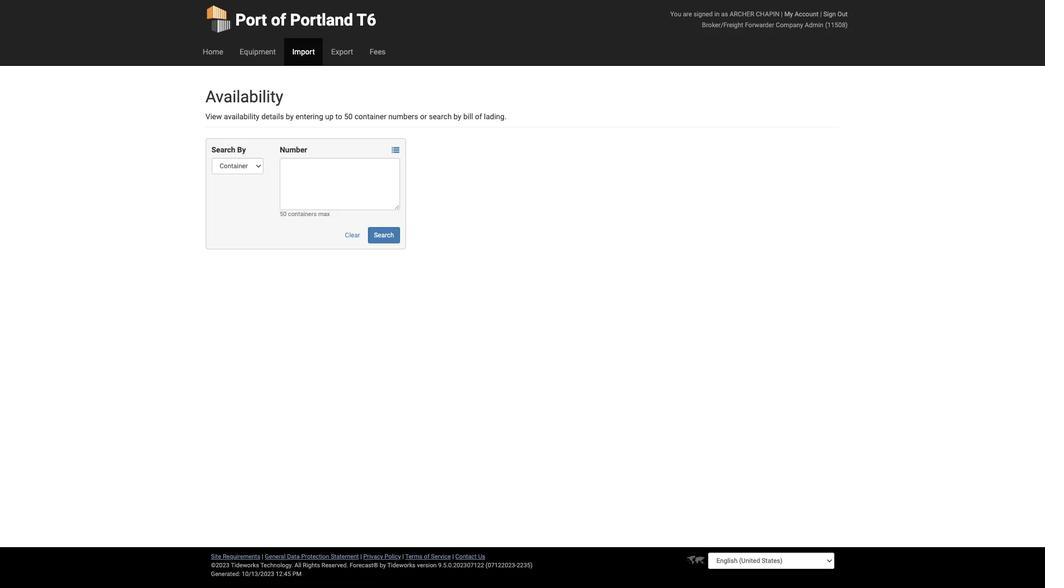 Task type: describe. For each thing, give the bounding box(es) containing it.
contact us link
[[456, 553, 486, 560]]

sign
[[824, 10, 837, 18]]

contact
[[456, 553, 477, 560]]

search for search by
[[212, 145, 235, 154]]

t6
[[357, 10, 376, 29]]

privacy
[[364, 553, 383, 560]]

data
[[287, 553, 300, 560]]

(11508)
[[826, 21, 848, 29]]

| up tideworks in the bottom of the page
[[403, 553, 404, 560]]

details
[[261, 112, 284, 121]]

of inside site requirements | general data protection statement | privacy policy | terms of service | contact us ©2023 tideworks technology. all rights reserved. forecast® by tideworks version 9.5.0.202307122 (07122023-2235) generated: 10/13/2023 12:45 pm
[[424, 553, 430, 560]]

entering
[[296, 112, 323, 121]]

forecast®
[[350, 562, 378, 569]]

containers
[[288, 211, 317, 218]]

fees
[[370, 47, 386, 56]]

availability
[[224, 112, 260, 121]]

technology.
[[261, 562, 293, 569]]

9.5.0.202307122
[[438, 562, 484, 569]]

view availability details by entering up to 50 container numbers or search by bill of lading.
[[206, 112, 507, 121]]

statement
[[331, 553, 359, 560]]

pm
[[293, 571, 302, 578]]

us
[[478, 553, 486, 560]]

protection
[[301, 553, 329, 560]]

rights
[[303, 562, 320, 569]]

admin
[[805, 21, 824, 29]]

privacy policy link
[[364, 553, 401, 560]]

Number text field
[[280, 158, 400, 210]]

search by
[[212, 145, 246, 154]]

| left general
[[262, 553, 264, 560]]

by
[[237, 145, 246, 154]]

export
[[331, 47, 353, 56]]

site requirements link
[[211, 553, 261, 560]]

out
[[838, 10, 848, 18]]

| left my
[[782, 10, 783, 18]]

terms
[[406, 553, 423, 560]]

0 vertical spatial 50
[[344, 112, 353, 121]]

50 containers max
[[280, 211, 330, 218]]

2 horizontal spatial of
[[475, 112, 482, 121]]

clear
[[345, 231, 360, 239]]

| up forecast®
[[361, 553, 362, 560]]

view
[[206, 112, 222, 121]]

port
[[236, 10, 267, 29]]

generated:
[[211, 571, 240, 578]]

by inside site requirements | general data protection statement | privacy policy | terms of service | contact us ©2023 tideworks technology. all rights reserved. forecast® by tideworks version 9.5.0.202307122 (07122023-2235) generated: 10/13/2023 12:45 pm
[[380, 562, 386, 569]]

version
[[417, 562, 437, 569]]

export button
[[323, 38, 362, 65]]

terms of service link
[[406, 553, 451, 560]]

search for search
[[374, 231, 394, 239]]

2 horizontal spatial by
[[454, 112, 462, 121]]



Task type: vqa. For each thing, say whether or not it's contained in the screenshot.
by
yes



Task type: locate. For each thing, give the bounding box(es) containing it.
search
[[212, 145, 235, 154], [374, 231, 394, 239]]

search right "clear"
[[374, 231, 394, 239]]

import
[[292, 47, 315, 56]]

company
[[776, 21, 804, 29]]

| up 9.5.0.202307122 at bottom
[[453, 553, 454, 560]]

general data protection statement link
[[265, 553, 359, 560]]

as
[[722, 10, 728, 18]]

of right the port
[[271, 10, 286, 29]]

service
[[431, 553, 451, 560]]

50
[[344, 112, 353, 121], [280, 211, 287, 218]]

my account link
[[785, 10, 819, 18]]

equipment button
[[232, 38, 284, 65]]

1 vertical spatial 50
[[280, 211, 287, 218]]

1 vertical spatial of
[[475, 112, 482, 121]]

lading.
[[484, 112, 507, 121]]

equipment
[[240, 47, 276, 56]]

|
[[782, 10, 783, 18], [821, 10, 822, 18], [262, 553, 264, 560], [361, 553, 362, 560], [403, 553, 404, 560], [453, 553, 454, 560]]

max
[[318, 211, 330, 218]]

import button
[[284, 38, 323, 65]]

forwarder
[[745, 21, 775, 29]]

to
[[336, 112, 342, 121]]

1 horizontal spatial of
[[424, 553, 430, 560]]

container
[[355, 112, 387, 121]]

home
[[203, 47, 223, 56]]

fees button
[[362, 38, 394, 65]]

0 horizontal spatial of
[[271, 10, 286, 29]]

are
[[683, 10, 692, 18]]

availability
[[206, 87, 283, 106]]

up
[[325, 112, 334, 121]]

by right details
[[286, 112, 294, 121]]

©2023 tideworks
[[211, 562, 259, 569]]

search inside search button
[[374, 231, 394, 239]]

numbers
[[389, 112, 418, 121]]

number
[[280, 145, 307, 154]]

signed
[[694, 10, 713, 18]]

(07122023-
[[486, 562, 517, 569]]

requirements
[[223, 553, 261, 560]]

0 vertical spatial of
[[271, 10, 286, 29]]

2235)
[[517, 562, 533, 569]]

1 horizontal spatial search
[[374, 231, 394, 239]]

by left bill
[[454, 112, 462, 121]]

all
[[295, 562, 302, 569]]

account
[[795, 10, 819, 18]]

general
[[265, 553, 286, 560]]

0 vertical spatial search
[[212, 145, 235, 154]]

| left sign
[[821, 10, 822, 18]]

0 horizontal spatial 50
[[280, 211, 287, 218]]

of right bill
[[475, 112, 482, 121]]

home button
[[195, 38, 232, 65]]

in
[[715, 10, 720, 18]]

by
[[286, 112, 294, 121], [454, 112, 462, 121], [380, 562, 386, 569]]

my
[[785, 10, 794, 18]]

show list image
[[392, 147, 400, 154]]

or
[[420, 112, 427, 121]]

50 left "containers"
[[280, 211, 287, 218]]

portland
[[290, 10, 353, 29]]

1 vertical spatial search
[[374, 231, 394, 239]]

1 horizontal spatial by
[[380, 562, 386, 569]]

of
[[271, 10, 286, 29], [475, 112, 482, 121], [424, 553, 430, 560]]

policy
[[385, 553, 401, 560]]

bill
[[464, 112, 473, 121]]

0 horizontal spatial search
[[212, 145, 235, 154]]

search button
[[368, 227, 400, 243]]

by down privacy policy link
[[380, 562, 386, 569]]

site requirements | general data protection statement | privacy policy | terms of service | contact us ©2023 tideworks technology. all rights reserved. forecast® by tideworks version 9.5.0.202307122 (07122023-2235) generated: 10/13/2023 12:45 pm
[[211, 553, 533, 578]]

50 right to
[[344, 112, 353, 121]]

clear button
[[339, 227, 366, 243]]

search
[[429, 112, 452, 121]]

10/13/2023
[[242, 571, 274, 578]]

port of portland t6 link
[[206, 0, 376, 38]]

1 horizontal spatial 50
[[344, 112, 353, 121]]

chapin
[[756, 10, 780, 18]]

broker/freight
[[702, 21, 744, 29]]

you
[[671, 10, 682, 18]]

search left 'by'
[[212, 145, 235, 154]]

port of portland t6
[[236, 10, 376, 29]]

site
[[211, 553, 221, 560]]

2 vertical spatial of
[[424, 553, 430, 560]]

12:45
[[276, 571, 291, 578]]

sign out link
[[824, 10, 848, 18]]

tideworks
[[388, 562, 416, 569]]

of up version
[[424, 553, 430, 560]]

reserved.
[[322, 562, 348, 569]]

0 horizontal spatial by
[[286, 112, 294, 121]]

you are signed in as archer chapin | my account | sign out broker/freight forwarder company admin (11508)
[[671, 10, 848, 29]]

archer
[[730, 10, 755, 18]]



